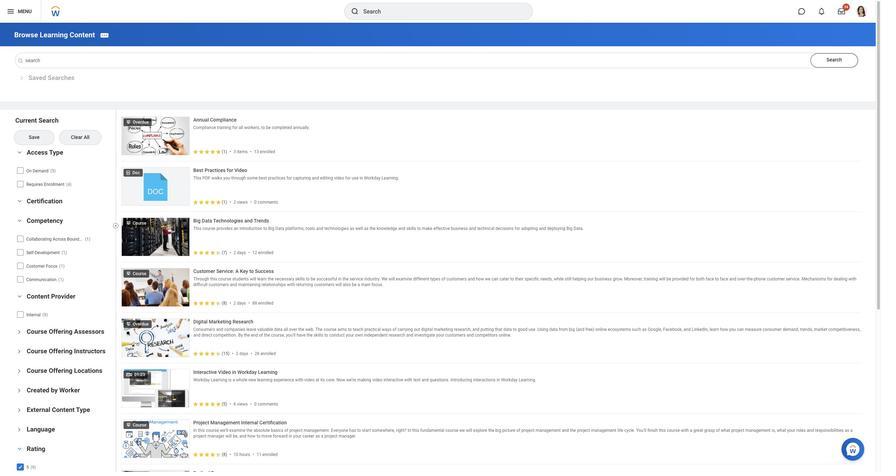 Task type: describe. For each thing, give the bounding box(es) containing it.
(9) for content provider
[[42, 313, 48, 318]]

as down management.
[[316, 435, 320, 440]]

your left roles
[[787, 429, 796, 434]]

competency button
[[27, 217, 63, 225]]

course up 'manager'
[[206, 429, 219, 434]]

1 horizontal spatial data
[[275, 227, 284, 232]]

this right right?
[[412, 429, 419, 434]]

document element
[[122, 167, 132, 176]]

walks
[[211, 176, 222, 181]]

3 data from the left
[[549, 328, 558, 333]]

training inside through this course students will learn the necessary skills to be successful in the service industry. we will examine different types of customers and how we can cater to their specific needs, while still helping our business grow. moreover, training will be provided for both face to face and over-the-phone customer service. mechanisms for dealing with difficult customers and maintaining relationships with returning customers will also be a main focus.
[[644, 277, 658, 282]]

2 days for and
[[234, 251, 246, 256]]

with left text
[[404, 378, 412, 383]]

communication
[[26, 278, 57, 283]]

types
[[430, 277, 441, 282]]

1 data from the left
[[274, 328, 283, 333]]

chevron down image for rating
[[15, 447, 24, 452]]

customers right types
[[447, 277, 467, 282]]

service.
[[786, 277, 801, 282]]

maintaining
[[238, 283, 261, 288]]

end
[[251, 333, 258, 338]]

course image for customer service: a key to success
[[122, 267, 133, 276]]

learning for content
[[40, 31, 68, 39]]

interactive video in workday learning image
[[122, 370, 189, 408]]

2 vertical spatial 2 days
[[236, 352, 248, 357]]

0 vertical spatial you
[[223, 176, 230, 181]]

make
[[422, 227, 433, 232]]

skills inside consumers and companies leave valuable data all over the web. the course aims to teach practical ways of carrying out digital marketing research, and putting that data to good use. using data from big (and free) online ecosystems such as google, facebook, and linkedin, learn how you can measure consumer demand, trends, market competitiveness, and direct competition. by the end of the course, you'll have the skills to conduct your own independent research and investigate your customers and competitors online.
[[314, 333, 323, 338]]

88
[[252, 301, 257, 306]]

picture
[[502, 429, 515, 434]]

search inside button
[[827, 57, 842, 63]]

content provider group
[[14, 293, 112, 323]]

customers down service:
[[209, 283, 229, 288]]

best
[[259, 176, 267, 181]]

necessary
[[275, 277, 294, 282]]

(9) for rating
[[30, 466, 36, 471]]

to right aims
[[348, 328, 352, 333]]

course offering instructors button
[[27, 348, 106, 355]]

to right workers,
[[261, 126, 265, 130]]

as right responsibilities
[[845, 429, 850, 434]]

project management internal certification image
[[122, 420, 189, 459]]

with down necessary
[[287, 283, 295, 288]]

3 management from the left
[[746, 429, 771, 434]]

a left the great
[[690, 429, 692, 434]]

0 vertical spatial video
[[234, 168, 247, 173]]

10 hours
[[234, 453, 250, 458]]

will left be,
[[225, 435, 232, 440]]

chevron down image for content provider
[[15, 294, 24, 299]]

different
[[413, 277, 429, 282]]

(1) for communication
[[58, 278, 64, 283]]

comments for interactive video in workday learning
[[258, 402, 278, 407]]

companies
[[224, 328, 245, 333]]

through
[[231, 176, 246, 181]]

inbox large image
[[838, 8, 845, 15]]

for left use
[[345, 176, 351, 181]]

0 horizontal spatial data
[[202, 218, 212, 224]]

chevron down image for course offering locations
[[17, 367, 22, 376]]

content inside content provider group
[[27, 293, 50, 300]]

to left their
[[510, 277, 514, 282]]

course right fundamental
[[446, 429, 458, 434]]

workday right interactions
[[501, 378, 518, 383]]

with right experience
[[295, 378, 303, 383]]

a down management.
[[321, 435, 323, 440]]

as right well
[[364, 227, 369, 232]]

external
[[27, 407, 50, 414]]

0 vertical spatial training
[[217, 126, 231, 130]]

chevron down image for language
[[17, 426, 22, 435]]

clear all
[[71, 135, 90, 140]]

competitiveness,
[[829, 328, 861, 333]]

to left good
[[513, 328, 517, 333]]

language button
[[27, 426, 55, 434]]

0 for workday
[[254, 402, 257, 407]]

views for workday
[[237, 402, 248, 407]]

be left provided at bottom
[[667, 277, 671, 282]]

course inside through this course students will learn the necessary skills to be successful in the service industry. we will examine different types of customers and how we can cater to their specific needs, while still helping our business grow. moreover, training will be provided for both face to face and over-the-phone customer service. mechanisms for dealing with difficult customers and maintaining relationships with returning customers will also be a main focus.
[[218, 277, 231, 282]]

can inside consumers and companies leave valuable data all over the web. the course aims to teach practical ways of carrying out digital marketing research, and putting that data to good use. using data from big (and free) online ecosystems such as google, facebook, and linkedin, learn how you can measure consumer demand, trends, market competitiveness, and direct competition. by the end of the course, you'll have the skills to conduct your own independent research and investigate your customers and competitors online.
[[737, 328, 744, 333]]

will left explore
[[466, 429, 472, 434]]

1 horizontal spatial video
[[334, 176, 344, 181]]

digital marketing research image
[[122, 319, 189, 357]]

this pdf walks you through some best practices for capturing and editing video for use in workday learning.
[[193, 176, 399, 181]]

rating group
[[14, 445, 112, 473]]

for left both
[[690, 277, 695, 282]]

workday up new
[[237, 370, 257, 376]]

1 management from the left
[[536, 429, 561, 434]]

locations
[[74, 367, 102, 375]]

check small image
[[16, 464, 25, 472]]

access type group
[[14, 148, 112, 192]]

created
[[27, 387, 49, 394]]

0 comments for video
[[254, 200, 278, 205]]

for left adopting
[[515, 227, 520, 232]]

course element for annual compliance
[[122, 116, 133, 126]]

best practices for video image
[[122, 168, 189, 206]]

across
[[53, 237, 66, 242]]

effective
[[434, 227, 450, 232]]

rating button
[[27, 446, 45, 453]]

external content type button
[[27, 407, 90, 414]]

access type tree
[[17, 165, 110, 190]]

current search
[[15, 117, 59, 124]]

key
[[240, 269, 248, 274]]

(1) left 3
[[222, 149, 227, 154]]

using
[[538, 328, 548, 333]]

putting
[[481, 328, 494, 333]]

your down marketing
[[436, 333, 444, 338]]

also
[[343, 283, 351, 288]]

course right finish
[[667, 429, 680, 434]]

doc
[[132, 170, 140, 175]]

video element
[[124, 370, 134, 380]]

2 face from the left
[[720, 277, 728, 282]]

technologies
[[213, 218, 243, 224]]

to down trends
[[263, 227, 267, 232]]

88 enrolled
[[252, 301, 273, 306]]

big inside "in this course we'll examine the absolute basics of project management. everyone has to start somewhere, right? in this fundamental course we will explore the big picture of project management and the project management life cycle. you'll finish this course with a great grasp of what project management is, what your roles and responsibilities as a project manager will be, and how to move forward in your career as a project manager."
[[496, 429, 501, 434]]

to right has
[[357, 429, 361, 434]]

01:23
[[134, 373, 145, 378]]

web.
[[305, 328, 314, 333]]

out
[[414, 328, 420, 333]]

for right practices
[[287, 176, 292, 181]]

we inside "in this course we'll examine the absolute basics of project management. everyone has to start somewhere, right? in this fundamental course we will explore the big picture of project management and the project management life cycle. you'll finish this course with a great grasp of what project management is, what your roles and responsibilities as a project manager will be, and how to move forward in your career as a project manager."
[[460, 429, 465, 434]]

editing
[[320, 176, 333, 181]]

course inside consumers and companies leave valuable data all over the web. the course aims to teach practical ways of carrying out digital marketing research, and putting that data to good use. using data from big (and free) online ecosystems such as google, facebook, and linkedin, learn how you can measure consumer demand, trends, market competitiveness, and direct competition. by the end of the course, you'll have the skills to conduct your own independent research and investigate your customers and competitors online.
[[324, 328, 337, 333]]

enrollment
[[44, 182, 64, 187]]

chevron down image for external content type
[[17, 407, 22, 415]]

(15)
[[222, 352, 230, 357]]

certification inside filter search field
[[27, 198, 62, 205]]

2 in from the left
[[408, 429, 411, 434]]

to right key
[[249, 269, 254, 274]]

course element for customer service: a key to success
[[122, 267, 133, 277]]

this for big
[[193, 227, 202, 232]]

will left provided at bottom
[[659, 277, 666, 282]]

a right responsibilities
[[851, 429, 853, 434]]

2 days for key
[[234, 301, 246, 306]]

(1) left 2 views
[[222, 200, 227, 205]]

worker
[[59, 387, 80, 394]]

offering for locations
[[49, 367, 73, 375]]

1 vertical spatial type
[[76, 407, 90, 414]]

comments for best practices for video
[[258, 200, 278, 205]]

in this course we'll examine the absolute basics of project management. everyone has to start somewhere, right? in this fundamental course we will explore the big picture of project management and the project management life cycle. you'll finish this course with a great grasp of what project management is, what your roles and responsibilities as a project manager will be, and how to move forward in your career as a project manager.
[[193, 429, 853, 440]]

research,
[[454, 328, 471, 333]]

of right the picture
[[517, 429, 520, 434]]

overdue for digital
[[133, 322, 149, 327]]

0 vertical spatial content
[[70, 31, 95, 39]]

course offering instructors
[[27, 348, 106, 355]]

chevron down image for certification
[[15, 199, 24, 204]]

this course provides an introduction to big data platforms, tools and technologies as well as the knowledge and skills to make effective business and technical decisions for adopting and deploying big data.
[[193, 227, 584, 232]]

service
[[350, 277, 363, 282]]

1 horizontal spatial learning.
[[519, 378, 536, 383]]

(1) for customer focus
[[59, 264, 65, 269]]

relationships
[[262, 283, 286, 288]]

this down project
[[198, 429, 205, 434]]

days for key
[[237, 301, 246, 306]]

search inside filter search field
[[39, 117, 59, 124]]

ecosystems
[[608, 328, 631, 333]]

tools
[[306, 227, 315, 232]]

in inside through this course students will learn the necessary skills to be successful in the service industry. we will examine different types of customers and how we can cater to their specific needs, while still helping our business grow. moreover, training will be provided for both face to face and over-the-phone customer service. mechanisms for dealing with difficult customers and maintaining relationships with returning customers will also be a main focus.
[[338, 277, 342, 282]]

annual compliance image
[[122, 117, 189, 155]]

26
[[255, 352, 260, 357]]

overdue for annual
[[133, 120, 149, 125]]

mechanisms
[[802, 277, 826, 282]]

now
[[337, 378, 345, 383]]

core.
[[326, 378, 336, 383]]

2 for video
[[234, 200, 236, 205]]

to left make
[[417, 227, 421, 232]]

how inside "in this course we'll examine the absolute basics of project management. everyone has to start somewhere, right? in this fundamental course we will explore the big picture of project management and the project management life cycle. you'll finish this course with a great grasp of what project management is, what your roles and responsibilities as a project manager will be, and how to move forward in your career as a project manager."
[[248, 435, 256, 440]]

notifications large image
[[818, 8, 825, 15]]

competition.
[[213, 333, 237, 338]]

phone
[[754, 277, 766, 282]]

both
[[696, 277, 705, 282]]

move
[[261, 435, 272, 440]]

best practices for video
[[193, 168, 247, 173]]

of right the end
[[259, 333, 263, 338]]

course offering locations
[[27, 367, 102, 375]]

course offering locations button
[[27, 367, 102, 375]]

as left well
[[350, 227, 354, 232]]

external content type
[[27, 407, 90, 414]]

has
[[349, 429, 356, 434]]

in right interactions
[[497, 378, 500, 383]]

learning
[[257, 378, 273, 383]]

can inside through this course students will learn the necessary skills to be successful in the service industry. we will examine different types of customers and how we can cater to their specific needs, while still helping our business grow. moreover, training will be provided for both face to face and over-the-phone customer service. mechanisms for dealing with difficult customers and maintaining relationships with returning customers will also be a main focus.
[[492, 277, 499, 282]]

to down absolute
[[257, 435, 260, 440]]

1 vertical spatial compliance
[[193, 126, 216, 130]]

annually.
[[293, 126, 310, 130]]

absolute
[[254, 429, 270, 434]]

this right finish
[[659, 429, 666, 434]]

1 horizontal spatial big
[[268, 227, 274, 232]]

in up whole
[[232, 370, 236, 376]]

learn inside consumers and companies leave valuable data all over the web. the course aims to teach practical ways of carrying out digital marketing research, and putting that data to good use. using data from big (and free) online ecosystems such as google, facebook, and linkedin, learn how you can measure consumer demand, trends, market competitiveness, and direct competition. by the end of the course, you'll have the skills to conduct your own independent research and investigate your customers and competitors online.
[[710, 328, 719, 333]]

2 vertical spatial days
[[239, 352, 248, 357]]

offering for assessors
[[49, 328, 73, 336]]

(1) for self-development
[[62, 251, 67, 256]]

carrying
[[398, 328, 413, 333]]

filter search field
[[14, 116, 117, 473]]

course element for digital marketing research
[[122, 318, 133, 328]]

development
[[35, 251, 60, 256]]

2 what from the left
[[777, 429, 786, 434]]

1 what from the left
[[721, 429, 730, 434]]

customer service: a key to success image
[[122, 269, 189, 307]]

leave
[[246, 328, 256, 333]]

0 horizontal spatial video
[[218, 370, 231, 376]]

0 vertical spatial learning.
[[382, 176, 399, 181]]

clear all button
[[59, 131, 101, 145]]

course offering assessors button
[[27, 328, 104, 336]]

for left workers,
[[232, 126, 238, 130]]

(4)
[[66, 182, 72, 187]]

specific
[[525, 277, 540, 282]]

returning
[[296, 283, 313, 288]]

justify image
[[6, 7, 15, 16]]

the
[[315, 328, 323, 333]]

introduction
[[240, 227, 262, 232]]

0 vertical spatial business
[[451, 227, 468, 232]]

0 for video
[[254, 200, 257, 205]]

focus
[[46, 264, 58, 269]]

big data technologies and trends image
[[122, 218, 189, 256]]

your left the career
[[293, 435, 301, 440]]

roles
[[797, 429, 806, 434]]

customer service: a key to success
[[193, 269, 274, 274]]

of up research at left bottom
[[393, 328, 397, 333]]

google,
[[648, 328, 662, 333]]

in right use
[[360, 176, 363, 181]]

examine inside through this course students will learn the necessary skills to be successful in the service industry. we will examine different types of customers and how we can cater to their specific needs, while still helping our business grow. moreover, training will be provided for both face to face and over-the-phone customer service. mechanisms for dealing with difficult customers and maintaining relationships with returning customers will also be a main focus.
[[396, 277, 412, 282]]

fundamental
[[420, 429, 444, 434]]

0 horizontal spatial video
[[304, 378, 315, 383]]

course left the provides
[[203, 227, 216, 232]]

to left "conduct"
[[325, 333, 328, 338]]



Task type: locate. For each thing, give the bounding box(es) containing it.
video
[[334, 176, 344, 181], [304, 378, 315, 383], [372, 378, 383, 383]]

learn inside through this course students will learn the necessary skills to be successful in the service industry. we will examine different types of customers and how we can cater to their specific needs, while still helping our business grow. moreover, training will be provided for both face to face and over-the-phone customer service. mechanisms for dealing with difficult customers and maintaining relationships with returning customers will also be a main focus.
[[257, 277, 267, 282]]

video
[[234, 168, 247, 173], [218, 370, 231, 376]]

access type
[[27, 149, 63, 156]]

(1) down "across"
[[62, 251, 67, 256]]

chevron down image for access type
[[15, 150, 24, 155]]

in inside "in this course we'll examine the absolute basics of project management. everyone has to start somewhere, right? in this fundamental course we will explore the big picture of project management and the project management life cycle. you'll finish this course with a great grasp of what project management is, what your roles and responsibilities as a project manager will be, and how to move forward in your career as a project manager."
[[289, 435, 292, 440]]

your left own
[[346, 333, 354, 338]]

1 vertical spatial course image
[[122, 267, 133, 276]]

1 horizontal spatial training
[[644, 277, 658, 282]]

2 this from the top
[[193, 227, 202, 232]]

1 horizontal spatial management
[[591, 429, 617, 434]]

1 horizontal spatial (9)
[[42, 313, 48, 318]]

2 horizontal spatial learning
[[258, 370, 278, 376]]

data left "platforms,"
[[275, 227, 284, 232]]

of inside through this course students will learn the necessary skills to be successful in the service industry. we will examine different types of customers and how we can cater to their specific needs, while still helping our business grow. moreover, training will be provided for both face to face and over-the-phone customer service. mechanisms for dealing with difficult customers and maintaining relationships with returning customers will also be a main focus.
[[442, 277, 446, 282]]

2 for key
[[234, 301, 236, 306]]

course image for big data technologies and trends
[[122, 217, 133, 226]]

0 vertical spatial can
[[492, 277, 499, 282]]

of right the grasp
[[716, 429, 720, 434]]

facebook,
[[663, 328, 683, 333]]

search image
[[18, 58, 23, 64]]

on
[[26, 169, 32, 174]]

compliance
[[210, 117, 237, 123], [193, 126, 216, 130]]

1 vertical spatial we
[[460, 429, 465, 434]]

enrolled right 12
[[258, 251, 273, 256]]

interactions
[[473, 378, 496, 383]]

will
[[250, 277, 256, 282], [389, 277, 395, 282], [659, 277, 666, 282], [336, 283, 342, 288], [466, 429, 472, 434], [225, 435, 232, 440]]

(7)
[[222, 251, 227, 256]]

business
[[451, 227, 468, 232], [595, 277, 612, 282]]

2 course image from the top
[[122, 318, 133, 327]]

days left 12
[[237, 251, 246, 256]]

1 vertical spatial learning.
[[519, 378, 536, 383]]

for left dealing
[[827, 277, 833, 282]]

certification up basics
[[259, 420, 287, 426]]

1 course image from the top
[[122, 116, 133, 125]]

search image
[[351, 7, 359, 16]]

2 horizontal spatial video
[[372, 378, 383, 383]]

1 vertical spatial can
[[737, 328, 744, 333]]

1 horizontal spatial search
[[827, 57, 842, 63]]

offering up course offering locations button
[[49, 348, 73, 355]]

1 horizontal spatial face
[[720, 277, 728, 282]]

0 comments for workday
[[254, 402, 278, 407]]

in down project
[[193, 429, 197, 434]]

with right dealing
[[849, 277, 857, 282]]

basics
[[271, 429, 283, 434]]

items
[[237, 149, 248, 154]]

collaborating across boundaries
[[26, 237, 89, 242]]

2 horizontal spatial skills
[[406, 227, 416, 232]]

hours
[[239, 453, 250, 458]]

technical
[[477, 227, 495, 232]]

0 horizontal spatial face
[[706, 277, 714, 282]]

how down absolute
[[248, 435, 256, 440]]

will up maintaining in the left of the page
[[250, 277, 256, 282]]

difficult
[[193, 283, 208, 288]]

responsibilities
[[815, 429, 844, 434]]

0 horizontal spatial (9)
[[30, 466, 36, 471]]

1 course image from the top
[[122, 217, 133, 226]]

big down trends
[[268, 227, 274, 232]]

will right we
[[389, 277, 395, 282]]

can left cater
[[492, 277, 499, 282]]

1 in from the left
[[193, 429, 197, 434]]

days left the 88
[[237, 301, 246, 306]]

current
[[15, 117, 37, 124]]

provider
[[51, 293, 75, 300]]

manager
[[208, 435, 224, 440]]

is,
[[772, 429, 776, 434]]

interactive
[[193, 370, 217, 376]]

training right moreover,
[[644, 277, 658, 282]]

interactive video in workday learning
[[193, 370, 278, 376]]

with inside "in this course we'll examine the absolute basics of project management. everyone has to start somewhere, right? in this fundamental course we will explore the big picture of project management and the project management life cycle. you'll finish this course with a great grasp of what project management is, what your roles and responsibilities as a project manager will be, and how to move forward in your career as a project manager."
[[681, 429, 689, 434]]

1 horizontal spatial how
[[476, 277, 484, 282]]

2 days
[[234, 251, 246, 256], [234, 301, 246, 306], [236, 352, 248, 357]]

0 right the 6 views
[[254, 402, 257, 407]]

1 horizontal spatial internal
[[241, 420, 258, 426]]

1 vertical spatial big
[[496, 429, 501, 434]]

type inside access type 'group'
[[49, 149, 63, 156]]

0 horizontal spatial search
[[39, 117, 59, 124]]

1 vertical spatial certification
[[259, 420, 287, 426]]

chevron down image inside access type 'group'
[[15, 150, 24, 155]]

will left the also on the bottom of the page
[[336, 283, 342, 288]]

can left measure
[[737, 328, 744, 333]]

13 enrolled
[[254, 149, 275, 154]]

all left over
[[284, 328, 288, 333]]

chevron down image
[[15, 150, 24, 155], [15, 199, 24, 204], [17, 328, 22, 337], [17, 367, 22, 376], [17, 387, 22, 396], [17, 407, 22, 415], [17, 426, 22, 435], [15, 447, 24, 452]]

skills inside through this course students will learn the necessary skills to be successful in the service industry. we will examine different types of customers and how we can cater to their specific needs, while still helping our business grow. moreover, training will be provided for both face to face and over-the-phone customer service. mechanisms for dealing with difficult customers and maintaining relationships with returning customers will also be a main focus.
[[295, 277, 305, 282]]

skills up returning
[[295, 277, 305, 282]]

(1) for collaborating across boundaries
[[85, 237, 90, 242]]

1 vertical spatial (5)
[[222, 402, 227, 407]]

management.
[[304, 429, 330, 434]]

be down the service
[[352, 283, 357, 288]]

2 course image from the top
[[122, 267, 133, 276]]

customers inside consumers and companies leave valuable data all over the web. the course aims to teach practical ways of carrying out digital marketing research, and putting that data to good use. using data from big (and free) online ecosystems such as google, facebook, and linkedin, learn how you can measure consumer demand, trends, market competitiveness, and direct competition. by the end of the course, you'll have the skills to conduct your own independent research and investigate your customers and competitors online.
[[445, 333, 466, 338]]

customer down self-
[[26, 264, 45, 269]]

in right right?
[[408, 429, 411, 434]]

1 horizontal spatial data
[[504, 328, 512, 333]]

business inside through this course students will learn the necessary skills to be successful in the service industry. we will examine different types of customers and how we can cater to their specific needs, while still helping our business grow. moreover, training will be provided for both face to face and over-the-phone customer service. mechanisms for dealing with difficult customers and maintaining relationships with returning customers will also be a main focus.
[[595, 277, 612, 282]]

1 0 comments from the top
[[254, 200, 278, 205]]

1 overdue from the top
[[133, 120, 149, 125]]

0 vertical spatial search
[[827, 57, 842, 63]]

trends,
[[800, 328, 813, 333]]

0 vertical spatial type
[[49, 149, 63, 156]]

1 course element from the top
[[122, 116, 133, 126]]

1 vertical spatial (8)
[[222, 453, 227, 458]]

document image
[[122, 167, 132, 175]]

this for best
[[193, 176, 202, 181]]

1 views from the top
[[237, 200, 248, 205]]

how inside through this course students will learn the necessary skills to be successful in the service industry. we will examine different types of customers and how we can cater to their specific needs, while still helping our business grow. moreover, training will be provided for both face to face and over-the-phone customer service. mechanisms for dealing with difficult customers and maintaining relationships with returning customers will also be a main focus.
[[476, 277, 484, 282]]

teach
[[353, 328, 363, 333]]

annual
[[193, 117, 209, 123]]

1 vertical spatial video
[[218, 370, 231, 376]]

1 vertical spatial data
[[275, 227, 284, 232]]

enrolled right the 26
[[261, 352, 276, 357]]

1 comments from the top
[[258, 200, 278, 205]]

0 horizontal spatial big
[[496, 429, 501, 434]]

type right access
[[49, 149, 63, 156]]

for up through
[[227, 168, 233, 173]]

students
[[232, 277, 249, 282]]

be left completed
[[266, 126, 271, 130]]

(1) up provider
[[58, 278, 64, 283]]

enrolled for project management internal certification
[[263, 453, 278, 458]]

knowledge
[[377, 227, 397, 232]]

project
[[289, 429, 303, 434], [522, 429, 535, 434], [577, 429, 590, 434], [731, 429, 745, 434], [193, 435, 207, 440], [325, 435, 338, 440]]

a inside through this course students will learn the necessary skills to be successful in the service industry. we will examine different types of customers and how we can cater to their specific needs, while still helping our business grow. moreover, training will be provided for both face to face and over-the-phone customer service. mechanisms for dealing with difficult customers and maintaining relationships with returning customers will also be a main focus.
[[358, 283, 360, 288]]

6
[[234, 402, 236, 407]]

data.
[[574, 227, 584, 232]]

cater
[[500, 277, 509, 282]]

0 horizontal spatial in
[[193, 429, 197, 434]]

what right is,
[[777, 429, 786, 434]]

what right the grasp
[[721, 429, 730, 434]]

successful
[[317, 277, 337, 282]]

0 vertical spatial course image
[[122, 217, 133, 226]]

chevron down image for competency
[[15, 219, 24, 224]]

1 vertical spatial this
[[193, 227, 202, 232]]

video image
[[124, 370, 134, 379]]

2 0 comments from the top
[[254, 402, 278, 407]]

ways
[[382, 328, 392, 333]]

1 vertical spatial search
[[39, 117, 59, 124]]

1 vertical spatial views
[[237, 402, 248, 407]]

enrolled for annual compliance
[[260, 149, 275, 154]]

enrolled for big data technologies and trends
[[258, 251, 273, 256]]

2 horizontal spatial management
[[746, 429, 771, 434]]

online.
[[499, 333, 512, 338]]

while
[[554, 277, 564, 282]]

0 vertical spatial examine
[[396, 277, 412, 282]]

comments
[[258, 200, 278, 205], [258, 402, 278, 407]]

learn
[[257, 277, 267, 282], [710, 328, 719, 333]]

course element for project management internal certification
[[122, 419, 133, 429]]

(9) inside content provider group
[[42, 313, 48, 318]]

1 vertical spatial skills
[[295, 277, 305, 282]]

own
[[355, 333, 363, 338]]

type down worker
[[76, 407, 90, 414]]

1 horizontal spatial learn
[[710, 328, 719, 333]]

data left from at the bottom right
[[549, 328, 558, 333]]

2 course element from the top
[[122, 217, 133, 227]]

0 horizontal spatial business
[[451, 227, 468, 232]]

learn down success
[[257, 277, 267, 282]]

1 vertical spatial all
[[284, 328, 288, 333]]

competency tree
[[17, 233, 110, 286]]

to right both
[[715, 277, 719, 282]]

we
[[382, 277, 388, 282]]

2 days left the 88
[[234, 301, 246, 306]]

1 vertical spatial 0 comments
[[254, 402, 278, 407]]

0 horizontal spatial can
[[492, 277, 499, 282]]

workday down interactive in the bottom left of the page
[[193, 378, 210, 383]]

(1) right "across"
[[85, 237, 90, 242]]

0 vertical spatial (8)
[[222, 301, 227, 306]]

course down service:
[[218, 277, 231, 282]]

radical transparency image
[[122, 471, 189, 473]]

browse learning content element
[[14, 31, 95, 39]]

menu
[[18, 8, 32, 14]]

2 for and
[[234, 251, 236, 256]]

focus.
[[372, 283, 383, 288]]

1 vertical spatial (9)
[[30, 466, 36, 471]]

learning up "learning"
[[258, 370, 278, 376]]

offering for instructors
[[49, 348, 73, 355]]

offering up 'course offering instructors'
[[49, 328, 73, 336]]

1 horizontal spatial customer
[[193, 269, 215, 274]]

(9)
[[42, 313, 48, 318], [30, 466, 36, 471]]

chevron down image for created by worker
[[17, 387, 22, 396]]

data up online.
[[504, 328, 512, 333]]

0 vertical spatial days
[[237, 251, 246, 256]]

their
[[515, 277, 524, 282]]

1 vertical spatial content
[[27, 293, 50, 300]]

2 overdue from the top
[[133, 322, 149, 327]]

2 horizontal spatial how
[[720, 328, 728, 333]]

0 vertical spatial internal
[[26, 313, 41, 318]]

internal down content provider in the bottom of the page
[[26, 313, 41, 318]]

2 vertical spatial chevron down image
[[17, 348, 22, 356]]

(5) right demand on the top of the page
[[50, 169, 56, 174]]

how right linkedin,
[[720, 328, 728, 333]]

(8) left 10
[[222, 453, 227, 458]]

(9) right 5
[[30, 466, 36, 471]]

2 days left the 26
[[236, 352, 248, 357]]

course element for big data technologies and trends
[[122, 217, 133, 227]]

1 horizontal spatial big
[[569, 328, 575, 333]]

a right is
[[233, 378, 235, 383]]

0 horizontal spatial customer
[[26, 264, 45, 269]]

2 right (15)
[[236, 352, 238, 357]]

1 horizontal spatial (5)
[[222, 402, 227, 407]]

comments up trends
[[258, 200, 278, 205]]

competency group
[[14, 217, 112, 287]]

12 enrolled
[[252, 251, 273, 256]]

enrolled for customer service: a key to success
[[258, 301, 273, 306]]

browse
[[14, 31, 38, 39]]

this inside through this course students will learn the necessary skills to be successful in the service industry. we will examine different types of customers and how we can cater to their specific needs, while still helping our business grow. moreover, training will be provided for both face to face and over-the-phone customer service. mechanisms for dealing with difficult customers and maintaining relationships with returning customers will also be a main focus.
[[210, 277, 217, 282]]

big inside consumers and companies leave valuable data all over the web. the course aims to teach practical ways of carrying out digital marketing research, and putting that data to good use. using data from big (and free) online ecosystems such as google, facebook, and linkedin, learn how you can measure consumer demand, trends, market competitiveness, and direct competition. by the end of the course, you'll have the skills to conduct your own independent research and investigate your customers and competitors online.
[[569, 328, 575, 333]]

Search Workday  search field
[[363, 4, 518, 19]]

course image for project management internal certification
[[122, 419, 133, 428]]

by
[[51, 387, 58, 394]]

0 horizontal spatial skills
[[295, 277, 305, 282]]

1 vertical spatial 0
[[254, 402, 257, 407]]

1 vertical spatial internal
[[241, 420, 258, 426]]

trends
[[254, 218, 269, 224]]

2 views from the top
[[237, 402, 248, 407]]

with left the great
[[681, 429, 689, 434]]

1 horizontal spatial examine
[[396, 277, 412, 282]]

Browse Learning Content text field
[[15, 53, 859, 68]]

our
[[588, 277, 594, 282]]

enrolled for digital marketing research
[[261, 352, 276, 357]]

course image
[[122, 116, 133, 125], [122, 267, 133, 276], [122, 419, 133, 428]]

browse learning content
[[14, 31, 95, 39]]

project
[[193, 420, 209, 426]]

1 vertical spatial learning
[[258, 370, 278, 376]]

course element
[[122, 116, 133, 126], [122, 217, 133, 227], [122, 267, 133, 277], [122, 318, 133, 328], [122, 419, 133, 429]]

great
[[694, 429, 703, 434]]

0 horizontal spatial management
[[536, 429, 561, 434]]

valuable
[[257, 328, 273, 333]]

customer inside search results region
[[193, 269, 215, 274]]

chevron down image inside rating group
[[15, 447, 24, 452]]

industry.
[[364, 277, 381, 282]]

you inside consumers and companies leave valuable data all over the web. the course aims to teach practical ways of carrying out digital marketing research, and putting that data to good use. using data from big (and free) online ecosystems such as google, facebook, and linkedin, learn how you can measure consumer demand, trends, market competitiveness, and direct competition. by the end of the course, you'll have the skills to conduct your own independent research and investigate your customers and competitors online.
[[729, 328, 736, 333]]

be up returning
[[311, 277, 316, 282]]

0 horizontal spatial examine
[[229, 429, 245, 434]]

interactive
[[384, 378, 403, 383]]

certification down requires enrollment
[[27, 198, 62, 205]]

0 vertical spatial this
[[193, 176, 202, 181]]

customer for customer focus
[[26, 264, 45, 269]]

in right forward
[[289, 435, 292, 440]]

1 face from the left
[[706, 277, 714, 282]]

to up returning
[[306, 277, 310, 282]]

2 comments from the top
[[258, 402, 278, 407]]

0 horizontal spatial internal
[[26, 313, 41, 318]]

1 (8) from the top
[[222, 301, 227, 306]]

we inside through this course students will learn the necessary skills to be successful in the service industry. we will examine different types of customers and how we can cater to their specific needs, while still helping our business grow. moreover, training will be provided for both face to face and over-the-phone customer service. mechanisms for dealing with difficult customers and maintaining relationships with returning customers will also be a main focus.
[[485, 277, 491, 282]]

right?
[[396, 429, 407, 434]]

decisions
[[496, 227, 514, 232]]

independent
[[364, 333, 388, 338]]

views for video
[[237, 200, 248, 205]]

as inside consumers and companies leave valuable data all over the web. the course aims to teach practical ways of carrying out digital marketing research, and putting that data to good use. using data from big (and free) online ecosystems such as google, facebook, and linkedin, learn how you can measure consumer demand, trends, market competitiveness, and direct competition. by the end of the course, you'll have the skills to conduct your own independent research and investigate your customers and competitors online.
[[642, 328, 647, 333]]

1 horizontal spatial you
[[729, 328, 736, 333]]

1 horizontal spatial skills
[[314, 333, 323, 338]]

0 vertical spatial views
[[237, 200, 248, 205]]

course image for digital marketing research
[[122, 318, 133, 327]]

2 horizontal spatial big
[[567, 227, 573, 232]]

offering
[[49, 328, 73, 336], [49, 348, 73, 355], [49, 367, 73, 375]]

0 vertical spatial (5)
[[50, 169, 56, 174]]

0 vertical spatial comments
[[258, 200, 278, 205]]

customer inside competency tree
[[26, 264, 45, 269]]

that
[[495, 328, 503, 333]]

we left cater
[[485, 277, 491, 282]]

1 horizontal spatial business
[[595, 277, 612, 282]]

2 vertical spatial offering
[[49, 367, 73, 375]]

3
[[234, 149, 236, 154]]

0 horizontal spatial what
[[721, 429, 730, 434]]

1 this from the top
[[193, 176, 202, 181]]

5 course element from the top
[[122, 419, 133, 429]]

we
[[485, 277, 491, 282], [460, 429, 465, 434]]

1 vertical spatial you
[[729, 328, 736, 333]]

video right making
[[372, 378, 383, 383]]

all inside consumers and companies leave valuable data all over the web. the course aims to teach practical ways of carrying out digital marketing research, and putting that data to good use. using data from big (and free) online ecosystems such as google, facebook, and linkedin, learn how you can measure consumer demand, trends, market competitiveness, and direct competition. by the end of the course, you'll have the skills to conduct your own independent research and investigate your customers and competitors online.
[[284, 328, 288, 333]]

course up "conduct"
[[324, 328, 337, 333]]

this right through
[[210, 277, 217, 282]]

2 offering from the top
[[49, 348, 73, 355]]

course image
[[122, 217, 133, 226], [122, 318, 133, 327]]

0 vertical spatial skills
[[406, 227, 416, 232]]

course,
[[271, 333, 285, 338]]

internal inside search results region
[[241, 420, 258, 426]]

internal up absolute
[[241, 420, 258, 426]]

(5) inside search results region
[[222, 402, 227, 407]]

how inside consumers and companies leave valuable data all over the web. the course aims to teach practical ways of carrying out digital marketing research, and putting that data to good use. using data from big (and free) online ecosystems such as google, facebook, and linkedin, learn how you can measure consumer demand, trends, market competitiveness, and direct competition. by the end of the course, you'll have the skills to conduct your own independent research and investigate your customers and competitors online.
[[720, 328, 728, 333]]

workday learning is a whole new learning experience with video at its core. now we're making video interactive with text and questions. introducing interactions in workday learning.
[[193, 378, 536, 383]]

0 vertical spatial chevron down image
[[15, 219, 24, 224]]

1 horizontal spatial what
[[777, 429, 786, 434]]

3 offering from the top
[[49, 367, 73, 375]]

chevron down image for course offering instructors
[[17, 348, 22, 356]]

big left (and
[[569, 328, 575, 333]]

course image for annual compliance
[[122, 116, 133, 125]]

0 vertical spatial overdue
[[133, 120, 149, 125]]

1 horizontal spatial all
[[284, 328, 288, 333]]

1 0 from the top
[[254, 200, 257, 205]]

best
[[193, 168, 203, 173]]

0 vertical spatial we
[[485, 277, 491, 282]]

2 management from the left
[[591, 429, 617, 434]]

the-
[[747, 277, 754, 282]]

chevron down image inside content provider group
[[15, 294, 24, 299]]

learning for is
[[211, 378, 227, 383]]

enrolled right 13
[[260, 149, 275, 154]]

customers down successful
[[314, 283, 335, 288]]

1 horizontal spatial video
[[234, 168, 247, 173]]

1 vertical spatial 2 days
[[234, 301, 246, 306]]

1 vertical spatial overdue
[[133, 322, 149, 327]]

internal inside content provider group
[[26, 313, 41, 318]]

(8) up digital marketing research on the bottom left of page
[[222, 301, 227, 306]]

2 vertical spatial content
[[52, 407, 75, 414]]

days left the 26
[[239, 352, 248, 357]]

menu button
[[0, 0, 41, 23]]

of up forward
[[285, 429, 288, 434]]

3 course element from the top
[[122, 267, 133, 277]]

for
[[232, 126, 238, 130], [227, 168, 233, 173], [287, 176, 292, 181], [345, 176, 351, 181], [515, 227, 520, 232], [690, 277, 695, 282], [827, 277, 833, 282]]

business right our
[[595, 277, 612, 282]]

overdue
[[133, 120, 149, 125], [133, 322, 149, 327]]

0 vertical spatial compliance
[[210, 117, 237, 123]]

you right walks at the top
[[223, 176, 230, 181]]

2 (8) from the top
[[222, 453, 227, 458]]

browse learning content main content
[[0, 23, 881, 473]]

certification inside search results region
[[259, 420, 287, 426]]

chevron down image inside competency group
[[15, 219, 24, 224]]

business right effective
[[451, 227, 468, 232]]

(8) for service:
[[222, 301, 227, 306]]

such
[[632, 328, 641, 333]]

completed
[[272, 126, 292, 130]]

chevron down image
[[15, 219, 24, 224], [15, 294, 24, 299], [17, 348, 22, 356]]

learn right linkedin,
[[710, 328, 719, 333]]

3 course image from the top
[[122, 419, 133, 428]]

0 vertical spatial offering
[[49, 328, 73, 336]]

0 horizontal spatial big
[[193, 218, 201, 224]]

customer for customer service: a key to success
[[193, 269, 215, 274]]

4 course element from the top
[[122, 318, 133, 328]]

(8) for management
[[222, 453, 227, 458]]

0 horizontal spatial data
[[274, 328, 283, 333]]

self-development
[[26, 251, 60, 256]]

(9) down content provider button
[[42, 313, 48, 318]]

face left over- on the bottom right
[[720, 277, 728, 282]]

video up through
[[234, 168, 247, 173]]

this down best
[[193, 176, 202, 181]]

enrolled
[[260, 149, 275, 154], [258, 251, 273, 256], [258, 301, 273, 306], [261, 352, 276, 357], [263, 453, 278, 458]]

workday right use
[[364, 176, 381, 181]]

search results region
[[121, 116, 862, 473]]

1 vertical spatial offering
[[49, 348, 73, 355]]

compliance down annual
[[193, 126, 216, 130]]

0 vertical spatial data
[[202, 218, 212, 224]]

2 right (7) on the left
[[234, 251, 236, 256]]

1 horizontal spatial can
[[737, 328, 744, 333]]

investigate
[[414, 333, 435, 338]]

type
[[49, 149, 63, 156], [76, 407, 90, 414]]

management
[[536, 429, 561, 434], [591, 429, 617, 434], [746, 429, 771, 434]]

(5) inside access type tree
[[50, 169, 56, 174]]

1 vertical spatial chevron down image
[[15, 294, 24, 299]]

2 data from the left
[[504, 328, 512, 333]]

compliance training for all workers, to be completed annually.
[[193, 126, 310, 130]]

customer
[[767, 277, 785, 282]]

certification button
[[27, 198, 62, 205]]

0 vertical spatial all
[[239, 126, 243, 130]]

days for and
[[237, 251, 246, 256]]

demand
[[33, 169, 49, 174]]

2 0 from the top
[[254, 402, 257, 407]]

examine inside "in this course we'll examine the absolute basics of project management. everyone has to start somewhere, right? in this fundamental course we will explore the big picture of project management and the project management life cycle. you'll finish this course with a great grasp of what project management is, what your roles and responsibilities as a project manager will be, and how to move forward in your career as a project manager."
[[229, 429, 245, 434]]

1 offering from the top
[[49, 328, 73, 336]]

marketing
[[209, 319, 231, 325]]

skills left make
[[406, 227, 416, 232]]

(9) inside rating group
[[30, 466, 36, 471]]

profile logan mcneil image
[[856, 6, 867, 19]]

0 vertical spatial 0 comments
[[254, 200, 278, 205]]

Search search field
[[14, 53, 859, 68]]

(8)
[[222, 301, 227, 306], [222, 453, 227, 458]]

0 horizontal spatial type
[[49, 149, 63, 156]]

self-
[[26, 251, 35, 256]]

chevron down image for course offering assessors
[[17, 328, 22, 337]]



Task type: vqa. For each thing, say whether or not it's contained in the screenshot.


